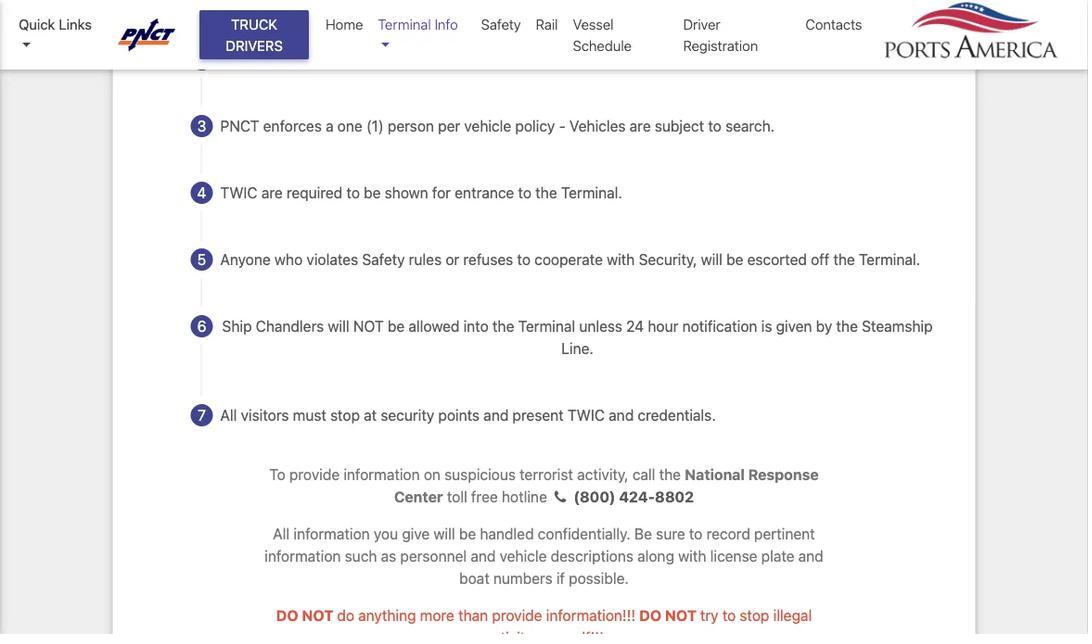 Task type: vqa. For each thing, say whether or not it's contained in the screenshot.


Task type: describe. For each thing, give the bounding box(es) containing it.
to right refuses
[[517, 251, 531, 268]]

refuses
[[464, 251, 513, 268]]

terminal info link
[[371, 6, 474, 63]]

0 vertical spatial vehicle
[[464, 117, 512, 135]]

1 horizontal spatial twic
[[568, 407, 605, 424]]

all for all visitors must stop at security points and present twic and credentials.
[[220, 407, 237, 424]]

all for all truckers must have valid sea link cards, license, registration and insurance cards.
[[220, 50, 237, 68]]

0 horizontal spatial not
[[302, 607, 334, 625]]

sea
[[411, 50, 436, 68]]

anyone
[[220, 251, 271, 268]]

to left search. on the top of the page
[[708, 117, 722, 135]]

points
[[438, 407, 480, 424]]

search.
[[726, 117, 775, 135]]

on
[[424, 466, 441, 484]]

who
[[275, 251, 303, 268]]

subject
[[655, 117, 705, 135]]

credentials.
[[638, 407, 716, 424]]

0 horizontal spatial are
[[262, 184, 283, 202]]

with inside all information you give will be handled confidentially. be sure to record pertinent information such as personnel and vehicle descriptions along with license plate and boat numbers if possible.
[[679, 548, 707, 565]]

3
[[197, 117, 206, 135]]

2 horizontal spatial not
[[665, 607, 697, 625]]

4
[[197, 184, 206, 202]]

vessel schedule
[[573, 16, 632, 53]]

try to stop illegal activity yourself!!!
[[485, 607, 812, 635]]

truck
[[231, 16, 277, 32]]

0 vertical spatial stop
[[330, 407, 360, 424]]

2
[[198, 50, 206, 68]]

sure
[[656, 526, 686, 543]]

along
[[638, 548, 675, 565]]

more
[[420, 607, 455, 625]]

shown
[[385, 184, 429, 202]]

24
[[627, 318, 644, 335]]

0 horizontal spatial terminal
[[378, 16, 431, 32]]

off
[[811, 251, 830, 268]]

driver registration link
[[676, 6, 798, 63]]

0 horizontal spatial registration
[[579, 50, 660, 68]]

steamship
[[862, 318, 933, 335]]

is
[[762, 318, 773, 335]]

phone image
[[547, 490, 574, 505]]

be left shown
[[364, 184, 381, 202]]

for
[[432, 184, 451, 202]]

personnel
[[400, 548, 467, 565]]

6
[[197, 318, 206, 335]]

and down driver
[[664, 50, 689, 68]]

do
[[337, 607, 355, 625]]

quick links
[[19, 16, 92, 32]]

toll free hotline
[[443, 488, 547, 506]]

ship chandlers will not be allowed into the terminal unless 24 hour notification is given by the steamship line.
[[222, 318, 933, 358]]

0 vertical spatial provide
[[290, 466, 340, 484]]

notification
[[683, 318, 758, 335]]

person
[[388, 117, 434, 135]]

and right plate
[[799, 548, 824, 565]]

the up 8802
[[660, 466, 681, 484]]

truck drivers
[[226, 16, 283, 53]]

national response center
[[394, 466, 819, 506]]

8802
[[655, 488, 694, 506]]

2 do from the left
[[640, 607, 662, 625]]

ship
[[222, 318, 252, 335]]

vessel
[[573, 16, 614, 32]]

0 vertical spatial twic
[[220, 184, 258, 202]]

hotline
[[502, 488, 547, 506]]

call
[[633, 466, 656, 484]]

license
[[711, 548, 758, 565]]

toll
[[447, 488, 468, 506]]

rail
[[536, 16, 558, 32]]

allowed
[[409, 318, 460, 335]]

insurance
[[693, 50, 758, 68]]

illegal
[[774, 607, 812, 625]]

1 horizontal spatial safety
[[481, 16, 521, 32]]

possible.
[[569, 570, 629, 588]]

cooperate
[[535, 251, 603, 268]]

vehicles
[[570, 117, 626, 135]]

vehicle inside all information you give will be handled confidentially. be sure to record pertinent information such as personnel and vehicle descriptions along with license plate and boat numbers if possible.
[[500, 548, 547, 565]]

be left escorted
[[727, 251, 744, 268]]

do not do anything more than provide information!!! do not
[[276, 607, 701, 625]]

all truckers must have valid sea link cards, license, registration and insurance cards.
[[220, 50, 806, 68]]

be inside all information you give will be handled confidentially. be sure to record pertinent information such as personnel and vehicle descriptions along with license plate and boat numbers if possible.
[[459, 526, 476, 543]]

pertinent
[[755, 526, 816, 543]]

links
[[59, 16, 92, 32]]

to provide information on suspicious terrorist activity, call the
[[270, 466, 685, 484]]

1 do from the left
[[276, 607, 299, 625]]

driver registration
[[684, 16, 759, 53]]

the right by
[[837, 318, 858, 335]]

response
[[749, 466, 819, 484]]

suspicious
[[445, 466, 516, 484]]

(800)
[[574, 488, 616, 506]]

driver
[[684, 16, 721, 32]]

safety link
[[474, 6, 529, 42]]

policy
[[515, 117, 555, 135]]

(800) 424-8802 link
[[547, 488, 694, 506]]

visitors
[[241, 407, 289, 424]]

unless
[[579, 318, 623, 335]]

-
[[559, 117, 566, 135]]

escorted
[[748, 251, 807, 268]]

1 vertical spatial provide
[[492, 607, 543, 625]]

given
[[776, 318, 813, 335]]

entrance
[[455, 184, 514, 202]]

quick links link
[[19, 14, 100, 56]]

to right required
[[347, 184, 360, 202]]

confidentially.
[[538, 526, 631, 543]]

boat
[[460, 570, 490, 588]]

chandlers
[[256, 318, 324, 335]]

0 vertical spatial terminal.
[[561, 184, 623, 202]]

valid
[[376, 50, 407, 68]]

free
[[471, 488, 498, 506]]

to right entrance
[[518, 184, 532, 202]]

stop inside the try to stop illegal activity yourself!!!
[[740, 607, 770, 625]]

all information you give will be handled confidentially. be sure to record pertinent information such as personnel and vehicle descriptions along with license plate and boat numbers if possible.
[[265, 526, 824, 588]]

by
[[816, 318, 833, 335]]

the right "into"
[[493, 318, 515, 335]]

will inside the ship chandlers will not be allowed into the terminal unless 24 hour notification is given by the steamship line.
[[328, 318, 350, 335]]



Task type: locate. For each thing, give the bounding box(es) containing it.
be
[[635, 526, 652, 543]]

to
[[270, 466, 286, 484]]

0 horizontal spatial with
[[607, 251, 635, 268]]

will right the chandlers
[[328, 318, 350, 335]]

twic right the present
[[568, 407, 605, 424]]

1 vertical spatial must
[[293, 407, 327, 424]]

1 horizontal spatial do
[[640, 607, 662, 625]]

stop left at
[[330, 407, 360, 424]]

and left credentials.
[[609, 407, 634, 424]]

not left try
[[665, 607, 697, 625]]

provide up activity
[[492, 607, 543, 625]]

drivers
[[226, 37, 283, 53]]

contacts
[[806, 16, 863, 32]]

cards.
[[762, 50, 806, 68]]

quick
[[19, 16, 55, 32]]

numbers
[[494, 570, 553, 588]]

terminal. down vehicles
[[561, 184, 623, 202]]

hour
[[648, 318, 679, 335]]

0 horizontal spatial provide
[[290, 466, 340, 484]]

will
[[701, 251, 723, 268], [328, 318, 350, 335], [434, 526, 455, 543]]

1 vertical spatial twic
[[568, 407, 605, 424]]

1 horizontal spatial registration
[[684, 37, 759, 53]]

0 vertical spatial all
[[220, 50, 237, 68]]

terminal info
[[378, 16, 458, 32]]

twic
[[220, 184, 258, 202], [568, 407, 605, 424]]

national
[[685, 466, 745, 484]]

vehicle up numbers
[[500, 548, 547, 565]]

0 vertical spatial must
[[303, 50, 336, 68]]

enforces
[[263, 117, 322, 135]]

to inside all information you give will be handled confidentially. be sure to record pertinent information such as personnel and vehicle descriptions along with license plate and boat numbers if possible.
[[689, 526, 703, 543]]

all down to
[[273, 526, 290, 543]]

(800) 424-8802
[[574, 488, 694, 506]]

1 vertical spatial information
[[294, 526, 370, 543]]

0 vertical spatial will
[[701, 251, 723, 268]]

pnct
[[220, 117, 259, 135]]

at
[[364, 407, 377, 424]]

all right 7
[[220, 407, 237, 424]]

terminal up valid
[[378, 16, 431, 32]]

424-
[[619, 488, 655, 506]]

not inside the ship chandlers will not be allowed into the terminal unless 24 hour notification is given by the steamship line.
[[353, 318, 384, 335]]

with left security,
[[607, 251, 635, 268]]

into
[[464, 318, 489, 335]]

1 horizontal spatial provide
[[492, 607, 543, 625]]

to inside the try to stop illegal activity yourself!!!
[[723, 607, 736, 625]]

2 vertical spatial will
[[434, 526, 455, 543]]

all inside all information you give will be handled confidentially. be sure to record pertinent information such as personnel and vehicle descriptions along with license plate and boat numbers if possible.
[[273, 526, 290, 543]]

anyone who violates safety rules or refuses to cooperate with security, will be escorted off the terminal.
[[220, 251, 921, 268]]

the right entrance
[[536, 184, 557, 202]]

will up personnel
[[434, 526, 455, 543]]

0 horizontal spatial stop
[[330, 407, 360, 424]]

give
[[402, 526, 430, 543]]

not left 'allowed'
[[353, 318, 384, 335]]

information up center
[[344, 466, 420, 484]]

must
[[303, 50, 336, 68], [293, 407, 327, 424]]

required
[[287, 184, 343, 202]]

information
[[344, 466, 420, 484], [294, 526, 370, 543], [265, 548, 341, 565]]

and up the boat
[[471, 548, 496, 565]]

0 vertical spatial safety
[[481, 16, 521, 32]]

0 vertical spatial information
[[344, 466, 420, 484]]

line.
[[562, 340, 594, 358]]

0 vertical spatial terminal
[[378, 16, 431, 32]]

per
[[438, 117, 461, 135]]

all right 2
[[220, 50, 237, 68]]

not
[[353, 318, 384, 335], [302, 607, 334, 625], [665, 607, 697, 625]]

do left try
[[640, 607, 662, 625]]

safety left rules
[[362, 251, 405, 268]]

record
[[707, 526, 751, 543]]

registration down driver
[[684, 37, 759, 53]]

0 horizontal spatial do
[[276, 607, 299, 625]]

must for visitors
[[293, 407, 327, 424]]

stop left the illegal
[[740, 607, 770, 625]]

are left required
[[262, 184, 283, 202]]

1 vertical spatial will
[[328, 318, 350, 335]]

2 vertical spatial information
[[265, 548, 341, 565]]

if
[[557, 570, 565, 588]]

truckers
[[241, 50, 299, 68]]

license,
[[519, 50, 575, 68]]

1 horizontal spatial not
[[353, 318, 384, 335]]

activity,
[[577, 466, 629, 484]]

must left the have
[[303, 50, 336, 68]]

plate
[[762, 548, 795, 565]]

rail link
[[529, 6, 566, 42]]

violates
[[307, 251, 358, 268]]

1 horizontal spatial terminal.
[[859, 251, 921, 268]]

as
[[381, 548, 397, 565]]

0 horizontal spatial terminal.
[[561, 184, 623, 202]]

vehicle right per
[[464, 117, 512, 135]]

terminal inside the ship chandlers will not be allowed into the terminal unless 24 hour notification is given by the steamship line.
[[518, 318, 576, 335]]

descriptions
[[551, 548, 634, 565]]

will inside all information you give will be handled confidentially. be sure to record pertinent information such as personnel and vehicle descriptions along with license plate and boat numbers if possible.
[[434, 526, 455, 543]]

1 vertical spatial vehicle
[[500, 548, 547, 565]]

to right try
[[723, 607, 736, 625]]

safety up cards,
[[481, 16, 521, 32]]

1 vertical spatial with
[[679, 548, 707, 565]]

must right visitors
[[293, 407, 327, 424]]

2 horizontal spatial will
[[701, 251, 723, 268]]

the right off
[[834, 251, 856, 268]]

all visitors must stop at security points and present twic and credentials.
[[220, 407, 716, 424]]

are left subject
[[630, 117, 651, 135]]

be down toll
[[459, 526, 476, 543]]

home link
[[318, 6, 371, 42]]

be left 'allowed'
[[388, 318, 405, 335]]

activity
[[485, 629, 533, 635]]

all
[[220, 50, 237, 68], [220, 407, 237, 424], [273, 526, 290, 543]]

0 vertical spatial are
[[630, 117, 651, 135]]

handled
[[480, 526, 534, 543]]

0 horizontal spatial will
[[328, 318, 350, 335]]

than
[[459, 607, 488, 625]]

7
[[198, 407, 206, 424]]

all for all information you give will be handled confidentially. be sure to record pertinent information such as personnel and vehicle descriptions along with license plate and boat numbers if possible.
[[273, 526, 290, 543]]

registration down vessel
[[579, 50, 660, 68]]

1 vertical spatial stop
[[740, 607, 770, 625]]

1 horizontal spatial stop
[[740, 607, 770, 625]]

contacts link
[[798, 6, 870, 42]]

terminal up line.
[[518, 318, 576, 335]]

1 vertical spatial are
[[262, 184, 283, 202]]

2 vertical spatial all
[[273, 526, 290, 543]]

1 vertical spatial terminal.
[[859, 251, 921, 268]]

or
[[446, 251, 460, 268]]

1 vertical spatial all
[[220, 407, 237, 424]]

1 horizontal spatial with
[[679, 548, 707, 565]]

0 horizontal spatial twic
[[220, 184, 258, 202]]

1 horizontal spatial will
[[434, 526, 455, 543]]

must for truckers
[[303, 50, 336, 68]]

be
[[364, 184, 381, 202], [727, 251, 744, 268], [388, 318, 405, 335], [459, 526, 476, 543]]

not left do
[[302, 607, 334, 625]]

with down sure
[[679, 548, 707, 565]]

link
[[440, 50, 468, 68]]

0 horizontal spatial safety
[[362, 251, 405, 268]]

1 horizontal spatial are
[[630, 117, 651, 135]]

be inside the ship chandlers will not be allowed into the terminal unless 24 hour notification is given by the steamship line.
[[388, 318, 405, 335]]

information left such
[[265, 548, 341, 565]]

info
[[435, 16, 458, 32]]

vehicle
[[464, 117, 512, 135], [500, 548, 547, 565]]

you
[[374, 526, 398, 543]]

pnct enforces a one (1) person per vehicle policy - vehicles are subject to search.
[[220, 117, 775, 135]]

terrorist
[[520, 466, 573, 484]]

provide right to
[[290, 466, 340, 484]]

are
[[630, 117, 651, 135], [262, 184, 283, 202]]

present
[[513, 407, 564, 424]]

one
[[338, 117, 363, 135]]

home
[[326, 16, 363, 32]]

to right sure
[[689, 526, 703, 543]]

security,
[[639, 251, 697, 268]]

do left do
[[276, 607, 299, 625]]

will right security,
[[701, 251, 723, 268]]

0 vertical spatial with
[[607, 251, 635, 268]]

1 vertical spatial terminal
[[518, 318, 576, 335]]

and right points
[[484, 407, 509, 424]]

information up such
[[294, 526, 370, 543]]

terminal. up steamship
[[859, 251, 921, 268]]

center
[[394, 488, 443, 506]]

provide
[[290, 466, 340, 484], [492, 607, 543, 625]]

twic right the 4
[[220, 184, 258, 202]]

yourself!!!
[[537, 629, 604, 635]]

1 horizontal spatial terminal
[[518, 318, 576, 335]]

twic are required to be shown for entrance to the terminal.
[[220, 184, 623, 202]]

try
[[701, 607, 719, 625]]

cards,
[[472, 50, 515, 68]]

1 vertical spatial safety
[[362, 251, 405, 268]]



